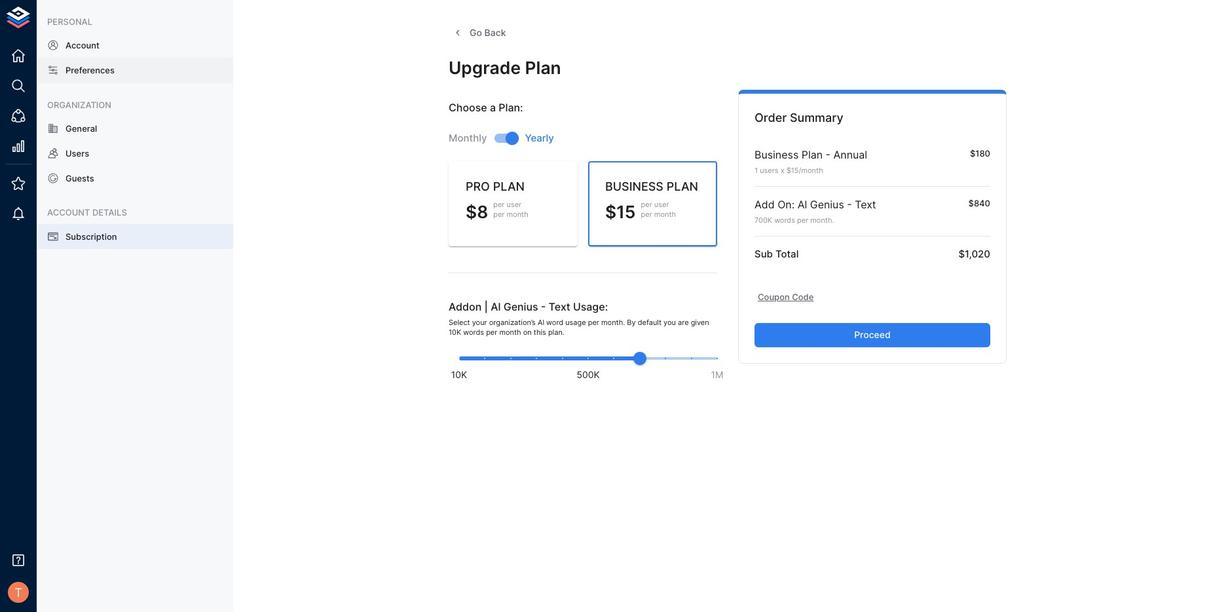 Task type: locate. For each thing, give the bounding box(es) containing it.
500k
[[577, 369, 600, 380]]

0 vertical spatial text
[[855, 198, 877, 211]]

words down on:
[[775, 216, 796, 225]]

plan inside business plan - annual 1 users x $ 15 /month
[[802, 148, 823, 161]]

organization
[[47, 99, 111, 110]]

0 horizontal spatial words
[[464, 328, 484, 337]]

addon
[[449, 300, 482, 313]]

1 horizontal spatial al
[[538, 318, 545, 327]]

1 plan from the left
[[493, 179, 525, 193]]

1 horizontal spatial -
[[826, 148, 831, 161]]

text inside add on: al genius - text 700k words per month.
[[855, 198, 877, 211]]

al right |
[[491, 300, 501, 313]]

proceed
[[855, 329, 891, 340]]

700k
[[755, 216, 773, 225]]

1 vertical spatial -
[[848, 198, 852, 211]]

10k
[[449, 328, 462, 337], [451, 369, 467, 380]]

genius inside addon | al genius - text usage: select your organization's al word usage per month. by default you are given 10k words per month on this plan.
[[504, 300, 539, 313]]

0 horizontal spatial -
[[541, 300, 546, 313]]

details
[[92, 207, 127, 218]]

1 vertical spatial text
[[549, 300, 571, 313]]

business
[[606, 179, 664, 193]]

month down "business plan"
[[655, 210, 676, 219]]

0 vertical spatial month.
[[811, 216, 835, 225]]

0 vertical spatial 15
[[792, 166, 799, 175]]

plan up $ 8 per user per month
[[493, 179, 525, 193]]

- inside business plan - annual 1 users x $ 15 /month
[[826, 148, 831, 161]]

10k inside addon | al genius - text usage: select your organization's al word usage per month. by default you are given 10k words per month on this plan.
[[449, 328, 462, 337]]

choose
[[449, 101, 487, 114]]

15 right x
[[792, 166, 799, 175]]

plan
[[493, 179, 525, 193], [667, 179, 699, 193]]

personal
[[47, 16, 92, 27]]

2 plan from the left
[[667, 179, 699, 193]]

choose a plan:
[[449, 101, 523, 114]]

coupon code
[[758, 292, 814, 302]]

month right 8
[[507, 210, 529, 219]]

1 horizontal spatial 15
[[792, 166, 799, 175]]

word
[[547, 318, 564, 327]]

al inside add on: al genius - text 700k words per month.
[[798, 198, 808, 211]]

0 horizontal spatial plan
[[525, 57, 561, 78]]

al for on:
[[798, 198, 808, 211]]

pro plan
[[466, 179, 525, 193]]

guests
[[66, 173, 94, 184]]

order summary
[[755, 111, 844, 125]]

1 horizontal spatial $
[[606, 201, 617, 222]]

text
[[855, 198, 877, 211], [549, 300, 571, 313]]

0 horizontal spatial user
[[507, 200, 522, 209]]

2 horizontal spatial -
[[848, 198, 852, 211]]

- inside addon | al genius - text usage: select your organization's al word usage per month. by default you are given 10k words per month on this plan.
[[541, 300, 546, 313]]

month
[[507, 210, 529, 219], [655, 210, 676, 219], [500, 328, 521, 337]]

plan up the '/month'
[[802, 148, 823, 161]]

1 horizontal spatial text
[[855, 198, 877, 211]]

2 horizontal spatial al
[[798, 198, 808, 211]]

- up this at the left of the page
[[541, 300, 546, 313]]

1 vertical spatial genius
[[504, 300, 539, 313]]

$ inside $ 15 per user per month
[[606, 201, 617, 222]]

15
[[792, 166, 799, 175], [617, 201, 636, 222]]

text up word
[[549, 300, 571, 313]]

0 vertical spatial 10k
[[449, 328, 462, 337]]

1 vertical spatial 15
[[617, 201, 636, 222]]

$ down business
[[606, 201, 617, 222]]

1 vertical spatial 10k
[[451, 369, 467, 380]]

0 horizontal spatial month.
[[602, 318, 625, 327]]

back
[[485, 27, 506, 38]]

0 horizontal spatial al
[[491, 300, 501, 313]]

coupon code button
[[755, 287, 818, 307]]

plan right the upgrade
[[525, 57, 561, 78]]

1 horizontal spatial user
[[655, 200, 669, 209]]

text down annual in the right of the page
[[855, 198, 877, 211]]

user down "business plan"
[[655, 200, 669, 209]]

$ inside business plan - annual 1 users x $ 15 /month
[[787, 166, 792, 175]]

code
[[792, 292, 814, 302]]

plan.
[[548, 328, 565, 337]]

$ inside $ 8 per user per month
[[466, 201, 477, 222]]

text inside addon | al genius - text usage: select your organization's al word usage per month. by default you are given 10k words per month on this plan.
[[549, 300, 571, 313]]

$ 15 per user per month
[[606, 200, 676, 222]]

add
[[755, 198, 775, 211]]

month. down the '/month'
[[811, 216, 835, 225]]

genius inside add on: al genius - text 700k words per month.
[[811, 198, 845, 211]]

2 vertical spatial -
[[541, 300, 546, 313]]

1 vertical spatial al
[[491, 300, 501, 313]]

guests link
[[37, 166, 233, 191]]

0 horizontal spatial text
[[549, 300, 571, 313]]

month down organization's on the left bottom of the page
[[500, 328, 521, 337]]

8
[[477, 201, 488, 222]]

t button
[[4, 578, 33, 607]]

total
[[776, 248, 799, 260]]

words inside add on: al genius - text 700k words per month.
[[775, 216, 796, 225]]

0 vertical spatial plan
[[525, 57, 561, 78]]

al up this at the left of the page
[[538, 318, 545, 327]]

plan right business
[[667, 179, 699, 193]]

your
[[472, 318, 487, 327]]

2 user from the left
[[655, 200, 669, 209]]

upgrade plan
[[449, 57, 561, 78]]

0 horizontal spatial $
[[466, 201, 477, 222]]

0 horizontal spatial 15
[[617, 201, 636, 222]]

user
[[507, 200, 522, 209], [655, 200, 669, 209]]

1 horizontal spatial words
[[775, 216, 796, 225]]

monthly
[[449, 132, 487, 144]]

-
[[826, 148, 831, 161], [848, 198, 852, 211], [541, 300, 546, 313]]

0 horizontal spatial plan
[[493, 179, 525, 193]]

words down your
[[464, 328, 484, 337]]

$ down pro
[[466, 201, 477, 222]]

month inside $ 15 per user per month
[[655, 210, 676, 219]]

$
[[787, 166, 792, 175], [466, 201, 477, 222], [606, 201, 617, 222]]

words inside addon | al genius - text usage: select your organization's al word usage per month. by default you are given 10k words per month on this plan.
[[464, 328, 484, 337]]

month inside $ 8 per user per month
[[507, 210, 529, 219]]

users
[[760, 166, 779, 175]]

coupon
[[758, 292, 790, 302]]

15 inside $ 15 per user per month
[[617, 201, 636, 222]]

words
[[775, 216, 796, 225], [464, 328, 484, 337]]

plan for 8
[[493, 179, 525, 193]]

1 horizontal spatial plan
[[802, 148, 823, 161]]

- left annual in the right of the page
[[826, 148, 831, 161]]

0 horizontal spatial genius
[[504, 300, 539, 313]]

1 vertical spatial words
[[464, 328, 484, 337]]

$840
[[969, 198, 991, 208]]

user inside $ 15 per user per month
[[655, 200, 669, 209]]

$ for 15
[[606, 201, 617, 222]]

1 user from the left
[[507, 200, 522, 209]]

$ right x
[[787, 166, 792, 175]]

2 horizontal spatial $
[[787, 166, 792, 175]]

month. left the by
[[602, 318, 625, 327]]

1 horizontal spatial month.
[[811, 216, 835, 225]]

15 down business
[[617, 201, 636, 222]]

annual
[[834, 148, 868, 161]]

0 vertical spatial al
[[798, 198, 808, 211]]

go
[[470, 27, 482, 38]]

genius up organization's on the left bottom of the page
[[504, 300, 539, 313]]

al right on:
[[798, 198, 808, 211]]

- inside add on: al genius - text 700k words per month.
[[848, 198, 852, 211]]

al
[[798, 198, 808, 211], [491, 300, 501, 313], [538, 318, 545, 327]]

x
[[781, 166, 785, 175]]

on:
[[778, 198, 795, 211]]

month. inside addon | al genius - text usage: select your organization's al word usage per month. by default you are given 10k words per month on this plan.
[[602, 318, 625, 327]]

plan for business
[[802, 148, 823, 161]]

genius for |
[[504, 300, 539, 313]]

month.
[[811, 216, 835, 225], [602, 318, 625, 327]]

per
[[494, 200, 505, 209], [641, 200, 653, 209], [494, 210, 505, 219], [641, 210, 653, 219], [798, 216, 809, 225], [588, 318, 600, 327], [486, 328, 498, 337]]

1 vertical spatial plan
[[802, 148, 823, 161]]

proceed button
[[755, 323, 991, 347]]

user for 8
[[507, 200, 522, 209]]

go back
[[470, 27, 506, 38]]

genius down the '/month'
[[811, 198, 845, 211]]

0 vertical spatial genius
[[811, 198, 845, 211]]

sub total
[[755, 248, 799, 260]]

plan
[[525, 57, 561, 78], [802, 148, 823, 161]]

user inside $ 8 per user per month
[[507, 200, 522, 209]]

- down annual in the right of the page
[[848, 198, 852, 211]]

1 horizontal spatial genius
[[811, 198, 845, 211]]

genius
[[811, 198, 845, 211], [504, 300, 539, 313]]

0 vertical spatial -
[[826, 148, 831, 161]]

general link
[[37, 116, 233, 141]]

user down the pro plan
[[507, 200, 522, 209]]

0 vertical spatial words
[[775, 216, 796, 225]]

1 vertical spatial month.
[[602, 318, 625, 327]]

on
[[523, 328, 532, 337]]

account details
[[47, 207, 127, 218]]

1 horizontal spatial plan
[[667, 179, 699, 193]]



Task type: vqa. For each thing, say whether or not it's contained in the screenshot.
topmost the Finance link
no



Task type: describe. For each thing, give the bounding box(es) containing it.
given
[[691, 318, 710, 327]]

summary
[[790, 111, 844, 125]]

preferences link
[[37, 58, 233, 83]]

add on: al genius - text 700k words per month.
[[755, 198, 877, 225]]

organization's
[[489, 318, 536, 327]]

subscription
[[66, 231, 117, 242]]

usage:
[[573, 300, 608, 313]]

$1,020
[[959, 248, 991, 260]]

addon | al genius - text usage: select your organization's al word usage per month. by default you are given 10k words per month on this plan.
[[449, 300, 710, 337]]

account link
[[37, 33, 233, 58]]

2 vertical spatial al
[[538, 318, 545, 327]]

a
[[490, 101, 496, 114]]

pro
[[466, 179, 490, 193]]

upgrade
[[449, 57, 521, 78]]

plan for 15
[[667, 179, 699, 193]]

$ for 8
[[466, 201, 477, 222]]

by
[[627, 318, 636, 327]]

subscription link
[[37, 224, 233, 249]]

account
[[66, 40, 100, 51]]

plan:
[[499, 101, 523, 114]]

1
[[755, 166, 758, 175]]

month for 15
[[655, 210, 676, 219]]

preferences
[[66, 65, 115, 76]]

15 inside business plan - annual 1 users x $ 15 /month
[[792, 166, 799, 175]]

users
[[66, 148, 89, 159]]

account
[[47, 207, 90, 218]]

usage
[[566, 318, 586, 327]]

business plan - annual 1 users x $ 15 /month
[[755, 148, 868, 175]]

this
[[534, 328, 546, 337]]

month. inside add on: al genius - text 700k words per month.
[[811, 216, 835, 225]]

order
[[755, 111, 787, 125]]

per inside add on: al genius - text 700k words per month.
[[798, 216, 809, 225]]

text for 700k
[[855, 198, 877, 211]]

text for usage:
[[549, 300, 571, 313]]

genius for on:
[[811, 198, 845, 211]]

|
[[485, 300, 488, 313]]

you
[[664, 318, 676, 327]]

al for |
[[491, 300, 501, 313]]

select
[[449, 318, 470, 327]]

default
[[638, 318, 662, 327]]

$180
[[971, 148, 991, 158]]

yearly
[[525, 132, 554, 144]]

t
[[15, 585, 22, 600]]

/month
[[799, 166, 824, 175]]

go back button
[[449, 21, 512, 45]]

general
[[66, 123, 97, 134]]

- for 700k
[[848, 198, 852, 211]]

month inside addon | al genius - text usage: select your organization's al word usage per month. by default you are given 10k words per month on this plan.
[[500, 328, 521, 337]]

business
[[755, 148, 799, 161]]

1m
[[711, 369, 724, 380]]

plan for upgrade
[[525, 57, 561, 78]]

sub
[[755, 248, 773, 260]]

- for usage:
[[541, 300, 546, 313]]

$ 8 per user per month
[[466, 200, 529, 222]]

month for 8
[[507, 210, 529, 219]]

users link
[[37, 141, 233, 166]]

are
[[678, 318, 689, 327]]

user for 15
[[655, 200, 669, 209]]

business plan
[[606, 179, 699, 193]]



